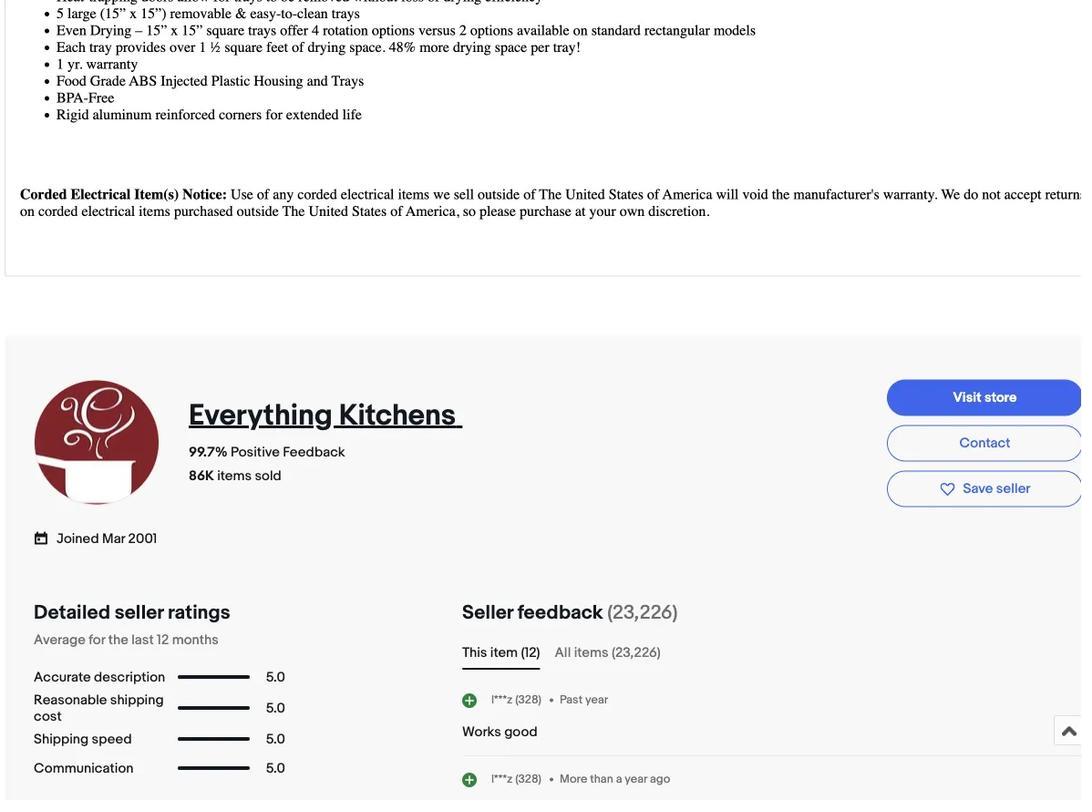 Task type: locate. For each thing, give the bounding box(es) containing it.
save seller
[[963, 481, 1031, 497]]

cost
[[34, 709, 62, 725]]

1 5.0 from the top
[[266, 669, 285, 686]]

2 5.0 from the top
[[266, 700, 285, 717]]

seller for detailed
[[115, 601, 164, 625]]

(23,226) up all items (23,226)
[[608, 601, 678, 625]]

(328) left more
[[515, 773, 542, 787]]

2 l***z from the top
[[492, 773, 513, 787]]

months
[[172, 632, 219, 648]]

past year
[[560, 693, 608, 707]]

1 horizontal spatial seller
[[997, 481, 1031, 497]]

tab list
[[462, 643, 1082, 663]]

more than a year ago
[[560, 773, 670, 787]]

more
[[560, 773, 588, 787]]

text__icon wrapper image
[[34, 530, 57, 546]]

save
[[963, 481, 993, 497]]

the
[[108, 632, 128, 648]]

accurate
[[34, 669, 91, 686]]

visit store link
[[887, 380, 1082, 416]]

all items (23,226)
[[555, 645, 661, 661]]

good
[[504, 724, 538, 741]]

2 l***z (328) from the top
[[492, 773, 542, 787]]

1 vertical spatial l***z
[[492, 773, 513, 787]]

positive
[[231, 445, 280, 461]]

0 horizontal spatial year
[[585, 693, 608, 707]]

seller
[[462, 601, 513, 625]]

year right a
[[625, 773, 647, 787]]

last
[[132, 632, 154, 648]]

1 l***z from the top
[[492, 693, 513, 707]]

0 horizontal spatial seller
[[115, 601, 164, 625]]

mar
[[102, 531, 125, 548]]

reasonable
[[34, 692, 107, 709]]

l***z (328)
[[492, 693, 542, 707], [492, 773, 542, 787]]

1 vertical spatial year
[[625, 773, 647, 787]]

joined
[[57, 531, 99, 548]]

seller
[[997, 481, 1031, 497], [115, 601, 164, 625]]

0 vertical spatial l***z (328)
[[492, 693, 542, 707]]

joined mar 2001
[[57, 531, 157, 548]]

items right all
[[574, 645, 609, 661]]

l***z up works good
[[492, 693, 513, 707]]

l***z (328) for past year
[[492, 693, 542, 707]]

everything kitchens image
[[33, 379, 160, 507]]

works
[[462, 724, 501, 741]]

1 horizontal spatial items
[[574, 645, 609, 661]]

all
[[555, 645, 571, 661]]

1 vertical spatial l***z (328)
[[492, 773, 542, 787]]

5.0 for description
[[266, 669, 285, 686]]

(328) up good
[[515, 693, 542, 707]]

1 vertical spatial items
[[574, 645, 609, 661]]

4 5.0 from the top
[[266, 761, 285, 777]]

year right past
[[585, 693, 608, 707]]

works good
[[462, 724, 538, 741]]

(23,226) right all
[[612, 645, 661, 661]]

seller up last
[[115, 601, 164, 625]]

store
[[985, 389, 1017, 406]]

1 vertical spatial (328)
[[515, 773, 542, 787]]

(23,226) inside tab list
[[612, 645, 661, 661]]

l***z for more than a year ago
[[492, 773, 513, 787]]

communication
[[34, 761, 134, 777]]

l***z down works good
[[492, 773, 513, 787]]

everything kitchens link
[[189, 398, 463, 434]]

1 vertical spatial seller
[[115, 601, 164, 625]]

reasonable shipping cost
[[34, 692, 164, 725]]

1 vertical spatial (23,226)
[[612, 645, 661, 661]]

items down "positive"
[[217, 468, 252, 485]]

year
[[585, 693, 608, 707], [625, 773, 647, 787]]

0 vertical spatial seller
[[997, 481, 1031, 497]]

items
[[217, 468, 252, 485], [574, 645, 609, 661]]

l***z (328) up good
[[492, 693, 542, 707]]

l***z (328) down good
[[492, 773, 542, 787]]

seller inside button
[[997, 481, 1031, 497]]

(328)
[[515, 693, 542, 707], [515, 773, 542, 787]]

contact link
[[887, 425, 1082, 462]]

5.0
[[266, 669, 285, 686], [266, 700, 285, 717], [266, 731, 285, 748], [266, 761, 285, 777]]

0 vertical spatial year
[[585, 693, 608, 707]]

0 horizontal spatial items
[[217, 468, 252, 485]]

1 (328) from the top
[[515, 693, 542, 707]]

0 vertical spatial (23,226)
[[608, 601, 678, 625]]

0 vertical spatial items
[[217, 468, 252, 485]]

description
[[94, 669, 165, 686]]

seller right save in the right bottom of the page
[[997, 481, 1031, 497]]

0 vertical spatial l***z
[[492, 693, 513, 707]]

0 vertical spatial (328)
[[515, 693, 542, 707]]

sold
[[255, 468, 282, 485]]

1 l***z (328) from the top
[[492, 693, 542, 707]]

a
[[616, 773, 622, 787]]

3 5.0 from the top
[[266, 731, 285, 748]]

l***z
[[492, 693, 513, 707], [492, 773, 513, 787]]

2 (328) from the top
[[515, 773, 542, 787]]

everything kitchens
[[189, 398, 456, 434]]

(23,226)
[[608, 601, 678, 625], [612, 645, 661, 661]]



Task type: describe. For each thing, give the bounding box(es) containing it.
12
[[157, 632, 169, 648]]

save seller button
[[887, 471, 1082, 508]]

for
[[89, 632, 105, 648]]

seller feedback (23,226)
[[462, 601, 678, 625]]

kitchens
[[339, 398, 456, 434]]

seller for save
[[997, 481, 1031, 497]]

detailed seller ratings
[[34, 601, 230, 625]]

l***z for past year
[[492, 693, 513, 707]]

visit store
[[953, 389, 1017, 406]]

feedback
[[283, 445, 345, 461]]

l***z (328) for more than a year ago
[[492, 773, 542, 787]]

shipping
[[110, 692, 164, 709]]

everything
[[189, 398, 333, 434]]

contact
[[960, 435, 1011, 451]]

past
[[560, 693, 583, 707]]

1 horizontal spatial year
[[625, 773, 647, 787]]

86k
[[189, 468, 214, 485]]

(328) for more
[[515, 773, 542, 787]]

visit
[[953, 389, 982, 406]]

accurate description
[[34, 669, 165, 686]]

5.0 for shipping
[[266, 700, 285, 717]]

2001
[[128, 531, 157, 548]]

5.0 for speed
[[266, 731, 285, 748]]

feedback
[[518, 601, 603, 625]]

(23,226) for seller feedback (23,226)
[[608, 601, 678, 625]]

shipping
[[34, 731, 89, 748]]

than
[[590, 773, 613, 787]]

99.7%
[[189, 445, 228, 461]]

detailed
[[34, 601, 110, 625]]

99.7% positive feedback 86k items sold
[[189, 445, 345, 485]]

items inside tab list
[[574, 645, 609, 661]]

average for the last 12 months
[[34, 632, 219, 648]]

this item (12)
[[462, 645, 540, 661]]

average
[[34, 632, 86, 648]]

shipping speed
[[34, 731, 132, 748]]

speed
[[92, 731, 132, 748]]

ago
[[650, 773, 670, 787]]

(12)
[[521, 645, 540, 661]]

item
[[490, 645, 518, 661]]

(328) for past
[[515, 693, 542, 707]]

items inside 99.7% positive feedback 86k items sold
[[217, 468, 252, 485]]

(23,226) for all items (23,226)
[[612, 645, 661, 661]]

this
[[462, 645, 487, 661]]

tab list containing this item (12)
[[462, 643, 1082, 663]]

ratings
[[168, 601, 230, 625]]



Task type: vqa. For each thing, say whether or not it's contained in the screenshot.
Everything Kitchens on the left
yes



